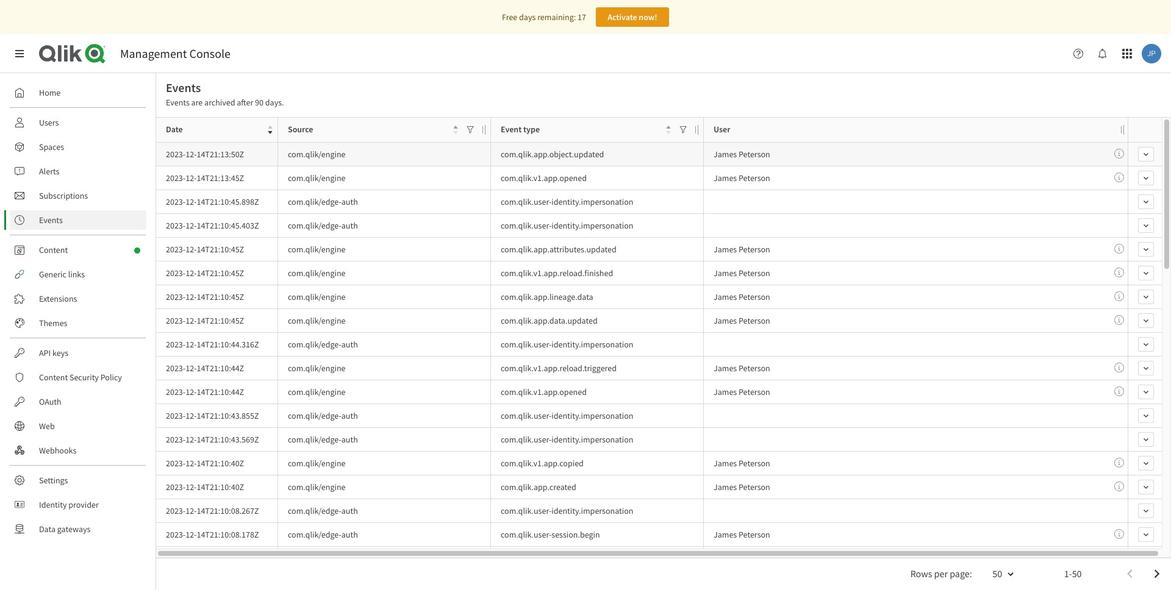 Task type: locate. For each thing, give the bounding box(es) containing it.
2023-12-14t21:10:08.178z
[[166, 530, 259, 541]]

4 auth from the top
[[342, 411, 358, 422]]

com.qlik.user- for 2023-12-14t21:10:45.403z
[[501, 220, 552, 231]]

type
[[524, 124, 540, 135]]

0 vertical spatial content
[[39, 245, 68, 256]]

14t21:10:40z up 14t21:10:08.267z at bottom left
[[197, 482, 244, 493]]

7 auth from the top
[[342, 530, 358, 541]]

1 com.qlik/edge-auth from the top
[[288, 197, 358, 207]]

2023-12-14t21:13:50z
[[166, 149, 244, 160]]

days.
[[265, 97, 284, 108]]

0 vertical spatial 2023-12-14t21:10:44z
[[166, 363, 244, 374]]

com.qlik.user- for 2023-12-14t21:10:45.898z
[[501, 197, 552, 207]]

2023-
[[166, 149, 186, 160], [166, 173, 186, 184], [166, 197, 186, 207], [166, 220, 186, 231], [166, 244, 186, 255], [166, 268, 186, 279], [166, 292, 186, 303], [166, 316, 186, 327], [166, 339, 186, 350], [166, 363, 186, 374], [166, 387, 186, 398], [166, 411, 186, 422], [166, 435, 186, 446], [166, 458, 186, 469], [166, 482, 186, 493], [166, 506, 186, 517], [166, 530, 186, 541]]

2023-12-14t21:10:45.898z
[[166, 197, 259, 207]]

auth for 2023-12-14t21:10:45.403z
[[342, 220, 358, 231]]

content down api keys
[[39, 372, 68, 383]]

2023-12-14t21:10:44z
[[166, 363, 244, 374], [166, 387, 244, 398]]

5 identity.impersonation from the top
[[552, 435, 634, 446]]

data
[[39, 524, 56, 535]]

9 peterson from the top
[[739, 458, 771, 469]]

auth
[[342, 197, 358, 207], [342, 220, 358, 231], [342, 339, 358, 350], [342, 411, 358, 422], [342, 435, 358, 446], [342, 506, 358, 517], [342, 530, 358, 541]]

auth for 2023-12-14t21:10:45.898z
[[342, 197, 358, 207]]

11 james from the top
[[714, 530, 737, 541]]

events left are
[[166, 97, 190, 108]]

management console element
[[120, 46, 231, 61]]

2 identity.impersonation from the top
[[552, 220, 634, 231]]

1 50 from the left
[[993, 568, 1003, 580]]

1 vertical spatial 2023-12-14t21:10:40z
[[166, 482, 244, 493]]

2023-12-14t21:10:45z for com.qlik.v1.app.reload.finished
[[166, 268, 244, 279]]

events up are
[[166, 80, 201, 95]]

5 com.qlik/edge- from the top
[[288, 435, 342, 446]]

event type button
[[501, 122, 671, 138]]

identity
[[39, 500, 67, 511]]

4 14t21:10:45z from the top
[[197, 316, 244, 327]]

14t21:10:44z for com.qlik.v1.app.opened
[[197, 387, 244, 398]]

14 12- from the top
[[186, 458, 197, 469]]

12-
[[186, 149, 197, 160], [186, 173, 197, 184], [186, 197, 197, 207], [186, 220, 197, 231], [186, 244, 197, 255], [186, 268, 197, 279], [186, 292, 197, 303], [186, 316, 197, 327], [186, 339, 197, 350], [186, 363, 197, 374], [186, 387, 197, 398], [186, 411, 197, 422], [186, 435, 197, 446], [186, 458, 197, 469], [186, 482, 197, 493], [186, 506, 197, 517], [186, 530, 197, 541]]

identity.impersonation for 2023-12-14t21:10:45.898z
[[552, 197, 634, 207]]

1 horizontal spatial 50
[[1073, 568, 1082, 580]]

identity provider link
[[10, 496, 146, 515]]

com.qlik/edge-auth
[[288, 197, 358, 207], [288, 220, 358, 231], [288, 339, 358, 350], [288, 411, 358, 422], [288, 435, 358, 446], [288, 506, 358, 517], [288, 530, 358, 541]]

11 james peterson from the top
[[714, 530, 771, 541]]

14t21:10:40z for com.qlik.v1.app.copied
[[197, 458, 244, 469]]

content security policy
[[39, 372, 122, 383]]

5 com.qlik/edge-auth from the top
[[288, 435, 358, 446]]

webhooks link
[[10, 441, 146, 461]]

2023-12-14t21:10:44z for com.qlik.v1.app.reload.triggered
[[166, 363, 244, 374]]

policy
[[101, 372, 122, 383]]

events down subscriptions
[[39, 215, 63, 226]]

0 vertical spatial events
[[166, 80, 201, 95]]

com.qlik/engine
[[288, 149, 346, 160], [288, 173, 346, 184], [288, 244, 346, 255], [288, 268, 346, 279], [288, 292, 346, 303], [288, 316, 346, 327], [288, 363, 346, 374], [288, 387, 346, 398], [288, 458, 346, 469], [288, 482, 346, 493]]

identity.impersonation for 2023-12-14t21:10:43.855z
[[552, 411, 634, 422]]

close sidebar menu image
[[15, 49, 24, 59]]

1 vertical spatial 14t21:10:40z
[[197, 482, 244, 493]]

oauth
[[39, 397, 61, 408]]

date button
[[166, 122, 273, 138]]

3 com.qlik/edge- from the top
[[288, 339, 342, 350]]

9 james peterson from the top
[[714, 458, 771, 469]]

com.qlik.user-identity.impersonation for 14t21:10:44.316z
[[501, 339, 634, 350]]

settings link
[[10, 471, 146, 491]]

2023-12-14t21:10:40z
[[166, 458, 244, 469], [166, 482, 244, 493]]

8 james from the top
[[714, 387, 737, 398]]

14t21:10:45z for com.qlik.app.attributes.updated
[[197, 244, 244, 255]]

1 vertical spatial 2023-12-14t21:10:44z
[[166, 387, 244, 398]]

11 peterson from the top
[[739, 530, 771, 541]]

per
[[935, 568, 948, 580]]

com.qlik.user- for 2023-12-14t21:10:08.178z
[[501, 530, 552, 541]]

2 12- from the top
[[186, 173, 197, 184]]

6 auth from the top
[[342, 506, 358, 517]]

7 james from the top
[[714, 363, 737, 374]]

8 2023- from the top
[[166, 316, 186, 327]]

0 vertical spatial 14t21:10:44z
[[197, 363, 244, 374]]

14t21:10:08.267z
[[197, 506, 259, 517]]

2023-12-14t21:10:44z for com.qlik.v1.app.opened
[[166, 387, 244, 398]]

4 com.qlik.user- from the top
[[501, 411, 552, 422]]

james
[[714, 149, 737, 160], [714, 173, 737, 184], [714, 244, 737, 255], [714, 268, 737, 279], [714, 292, 737, 303], [714, 316, 737, 327], [714, 363, 737, 374], [714, 387, 737, 398], [714, 458, 737, 469], [714, 482, 737, 493], [714, 530, 737, 541]]

2 com.qlik.user-identity.impersonation from the top
[[501, 220, 634, 231]]

2 14t21:10:40z from the top
[[197, 482, 244, 493]]

0 vertical spatial com.qlik.v1.app.opened
[[501, 173, 587, 184]]

1 com.qlik.user- from the top
[[501, 197, 552, 207]]

source
[[288, 124, 313, 135]]

rows
[[911, 568, 933, 580]]

com.qlik/edge-auth for 14t21:10:43.855z
[[288, 411, 358, 422]]

4 com.qlik/edge- from the top
[[288, 411, 342, 422]]

2 auth from the top
[[342, 220, 358, 231]]

5 com.qlik.user-identity.impersonation from the top
[[501, 435, 634, 446]]

90
[[255, 97, 264, 108]]

com.qlik.user-identity.impersonation
[[501, 197, 634, 207], [501, 220, 634, 231], [501, 339, 634, 350], [501, 411, 634, 422], [501, 435, 634, 446], [501, 506, 634, 517]]

12 12- from the top
[[186, 411, 197, 422]]

auth for 2023-12-14t21:10:08.267z
[[342, 506, 358, 517]]

archived
[[205, 97, 235, 108]]

2 com.qlik/edge-auth from the top
[[288, 220, 358, 231]]

1 identity.impersonation from the top
[[552, 197, 634, 207]]

16 12- from the top
[[186, 506, 197, 517]]

now!
[[639, 12, 658, 23]]

com.qlik/edge- for 2023-12-14t21:10:43.855z
[[288, 411, 342, 422]]

activate now! link
[[596, 7, 669, 27]]

2023-12-14t21:10:45z for com.qlik.app.data.updated
[[166, 316, 244, 327]]

4 com.qlik.user-identity.impersonation from the top
[[501, 411, 634, 422]]

5 com.qlik.user- from the top
[[501, 435, 552, 446]]

14t21:10:44z down the 14t21:10:44.316z
[[197, 363, 244, 374]]

com.qlik.v1.app.opened for 14t21:13:45z
[[501, 173, 587, 184]]

events inside the navigation pane element
[[39, 215, 63, 226]]

auth for 2023-12-14t21:10:43.855z
[[342, 411, 358, 422]]

14t21:10:45.403z
[[197, 220, 259, 231]]

2 com.qlik.v1.app.opened from the top
[[501, 387, 587, 398]]

14t21:10:40z
[[197, 458, 244, 469], [197, 482, 244, 493]]

activate now!
[[608, 12, 658, 23]]

4 com.qlik/edge-auth from the top
[[288, 411, 358, 422]]

14t21:10:40z down 14t21:10:43.569z
[[197, 458, 244, 469]]

1 14t21:10:44z from the top
[[197, 363, 244, 374]]

14t21:10:45z for com.qlik.app.lineage.data
[[197, 292, 244, 303]]

console
[[190, 46, 231, 61]]

com.qlik/edge-
[[288, 197, 342, 207], [288, 220, 342, 231], [288, 339, 342, 350], [288, 411, 342, 422], [288, 435, 342, 446], [288, 506, 342, 517], [288, 530, 342, 541]]

14t21:10:08.178z
[[197, 530, 259, 541]]

content inside "content security policy" link
[[39, 372, 68, 383]]

com.qlik.v1.app.opened down com.qlik.v1.app.reload.triggered
[[501, 387, 587, 398]]

com.qlik.user-identity.impersonation for 14t21:10:45.898z
[[501, 197, 634, 207]]

oauth link
[[10, 392, 146, 412]]

1 vertical spatial 14t21:10:44z
[[197, 387, 244, 398]]

14t21:10:40z for com.qlik.app.created
[[197, 482, 244, 493]]

com.qlik/edge- for 2023-12-14t21:10:08.178z
[[288, 530, 342, 541]]

3 14t21:10:45z from the top
[[197, 292, 244, 303]]

0 vertical spatial 2023-12-14t21:10:40z
[[166, 458, 244, 469]]

3 12- from the top
[[186, 197, 197, 207]]

6 james peterson from the top
[[714, 316, 771, 327]]

7 james peterson from the top
[[714, 363, 771, 374]]

identity.impersonation for 2023-12-14t21:10:43.569z
[[552, 435, 634, 446]]

9 com.qlik/engine from the top
[[288, 458, 346, 469]]

data gateways
[[39, 524, 91, 535]]

navigation pane element
[[0, 78, 156, 544]]

2 com.qlik/edge- from the top
[[288, 220, 342, 231]]

2 james peterson from the top
[[714, 173, 771, 184]]

1 2023-12-14t21:10:44z from the top
[[166, 363, 244, 374]]

com.qlik.app.attributes.updated
[[501, 244, 617, 255]]

2 james from the top
[[714, 173, 737, 184]]

session.begin
[[552, 530, 600, 541]]

14t21:10:43.855z
[[197, 411, 259, 422]]

14t21:10:44z for com.qlik.v1.app.reload.triggered
[[197, 363, 244, 374]]

4 identity.impersonation from the top
[[552, 411, 634, 422]]

james peterson
[[714, 149, 771, 160], [714, 173, 771, 184], [714, 244, 771, 255], [714, 268, 771, 279], [714, 292, 771, 303], [714, 316, 771, 327], [714, 363, 771, 374], [714, 387, 771, 398], [714, 458, 771, 469], [714, 482, 771, 493], [714, 530, 771, 541]]

generic
[[39, 269, 66, 280]]

peterson
[[739, 149, 771, 160], [739, 173, 771, 184], [739, 244, 771, 255], [739, 268, 771, 279], [739, 292, 771, 303], [739, 316, 771, 327], [739, 363, 771, 374], [739, 387, 771, 398], [739, 458, 771, 469], [739, 482, 771, 493], [739, 530, 771, 541]]

14t21:10:44z
[[197, 363, 244, 374], [197, 387, 244, 398]]

2023-12-14t21:10:44z down 2023-12-14t21:10:44.316z
[[166, 363, 244, 374]]

2023-12-14t21:10:40z down 2023-12-14t21:10:43.569z
[[166, 458, 244, 469]]

3 james from the top
[[714, 244, 737, 255]]

14t21:10:43.569z
[[197, 435, 259, 446]]

1-
[[1065, 568, 1073, 580]]

5 auth from the top
[[342, 435, 358, 446]]

2023-12-14t21:10:40z up 2023-12-14t21:10:08.267z
[[166, 482, 244, 493]]

3 com.qlik.user-identity.impersonation from the top
[[501, 339, 634, 350]]

2023-12-14t21:10:43.569z
[[166, 435, 259, 446]]

1 com.qlik/edge- from the top
[[288, 197, 342, 207]]

7 com.qlik.user- from the top
[[501, 530, 552, 541]]

com.qlik/edge- for 2023-12-14t21:10:45.898z
[[288, 197, 342, 207]]

1 vertical spatial com.qlik.v1.app.opened
[[501, 387, 587, 398]]

1 vertical spatial content
[[39, 372, 68, 383]]

4 2023-12-14t21:10:45z from the top
[[166, 316, 244, 327]]

2 14t21:10:44z from the top
[[197, 387, 244, 398]]

content inside 'content' link
[[39, 245, 68, 256]]

are
[[191, 97, 203, 108]]

1 2023-12-14t21:10:40z from the top
[[166, 458, 244, 469]]

6 james from the top
[[714, 316, 737, 327]]

alerts link
[[10, 162, 146, 181]]

com.qlik.v1.app.opened down com.qlik.app.object.updated
[[501, 173, 587, 184]]

5 12- from the top
[[186, 244, 197, 255]]

identity.impersonation
[[552, 197, 634, 207], [552, 220, 634, 231], [552, 339, 634, 350], [552, 411, 634, 422], [552, 435, 634, 446], [552, 506, 634, 517]]

8 12- from the top
[[186, 316, 197, 327]]

com.qlik.v1.app.opened for 14t21:10:44z
[[501, 387, 587, 398]]

2023-12-14t21:10:44z up 2023-12-14t21:10:43.855z
[[166, 387, 244, 398]]

com.qlik/edge- for 2023-12-14t21:10:43.569z
[[288, 435, 342, 446]]

14t21:10:45z for com.qlik.v1.app.reload.finished
[[197, 268, 244, 279]]

com.qlik/edge- for 2023-12-14t21:10:08.267z
[[288, 506, 342, 517]]

james peterson image
[[1142, 44, 1162, 63]]

0 vertical spatial 14t21:10:40z
[[197, 458, 244, 469]]

5 com.qlik/engine from the top
[[288, 292, 346, 303]]

2023-12-14t21:10:08.267z
[[166, 506, 259, 517]]

0 horizontal spatial 50
[[993, 568, 1003, 580]]

2023-12-14t21:10:40z for com.qlik.app.created
[[166, 482, 244, 493]]

auth for 2023-12-14t21:10:43.569z
[[342, 435, 358, 446]]

50 inside popup button
[[993, 568, 1003, 580]]

15 2023- from the top
[[166, 482, 186, 493]]

5 james peterson from the top
[[714, 292, 771, 303]]

2023-12-14t21:10:45z for com.qlik.app.attributes.updated
[[166, 244, 244, 255]]

6 com.qlik/edge-auth from the top
[[288, 506, 358, 517]]

2 vertical spatial events
[[39, 215, 63, 226]]

themes link
[[10, 314, 146, 333]]

1 2023-12-14t21:10:45z from the top
[[166, 244, 244, 255]]

2 50 from the left
[[1073, 568, 1082, 580]]

com.qlik.user-
[[501, 197, 552, 207], [501, 220, 552, 231], [501, 339, 552, 350], [501, 411, 552, 422], [501, 435, 552, 446], [501, 506, 552, 517], [501, 530, 552, 541]]

events
[[166, 80, 201, 95], [166, 97, 190, 108], [39, 215, 63, 226]]

14t21:10:44z up 14t21:10:43.855z
[[197, 387, 244, 398]]

content up generic
[[39, 245, 68, 256]]

6 identity.impersonation from the top
[[552, 506, 634, 517]]

2023-12-14t21:10:45z
[[166, 244, 244, 255], [166, 268, 244, 279], [166, 292, 244, 303], [166, 316, 244, 327]]

com.qlik.user-identity.impersonation for 14t21:10:08.267z
[[501, 506, 634, 517]]

15 12- from the top
[[186, 482, 197, 493]]

10 2023- from the top
[[166, 363, 186, 374]]

generic links link
[[10, 265, 146, 284]]

2023-12-14t21:10:44.316z
[[166, 339, 259, 350]]

com.qlik.v1.app.opened
[[501, 173, 587, 184], [501, 387, 587, 398]]

3 auth from the top
[[342, 339, 358, 350]]

4 peterson from the top
[[739, 268, 771, 279]]

2 2023-12-14t21:10:40z from the top
[[166, 482, 244, 493]]



Task type: vqa. For each thing, say whether or not it's contained in the screenshot.
Auth associated with 2023-12-14T21:10:43.855Z
yes



Task type: describe. For each thing, give the bounding box(es) containing it.
8 com.qlik/engine from the top
[[288, 387, 346, 398]]

com.qlik.app.lineage.data
[[501, 292, 594, 303]]

4 james peterson from the top
[[714, 268, 771, 279]]

management
[[120, 46, 187, 61]]

free
[[502, 12, 518, 23]]

com.qlik/edge-auth for 14t21:10:44.316z
[[288, 339, 358, 350]]

extensions link
[[10, 289, 146, 309]]

2023-12-14t21:10:43.855z
[[166, 411, 259, 422]]

2023-12-14t21:10:45.403z
[[166, 220, 259, 231]]

content for content
[[39, 245, 68, 256]]

17 12- from the top
[[186, 530, 197, 541]]

13 12- from the top
[[186, 435, 197, 446]]

auth for 2023-12-14t21:10:08.178z
[[342, 530, 358, 541]]

days
[[519, 12, 536, 23]]

7 com.qlik/engine from the top
[[288, 363, 346, 374]]

2023-12-14t21:13:45z
[[166, 173, 244, 184]]

com.qlik.v1.app.reload.finished
[[501, 268, 613, 279]]

com.qlik.app.object.updated
[[501, 149, 604, 160]]

10 james peterson from the top
[[714, 482, 771, 493]]

5 james from the top
[[714, 292, 737, 303]]

com.qlik.user-identity.impersonation for 14t21:10:45.403z
[[501, 220, 634, 231]]

5 2023- from the top
[[166, 244, 186, 255]]

activate
[[608, 12, 637, 23]]

50 button
[[978, 564, 1022, 586]]

spaces link
[[10, 137, 146, 157]]

11 2023- from the top
[[166, 387, 186, 398]]

remaining:
[[538, 12, 576, 23]]

event type
[[501, 124, 540, 135]]

identity.impersonation for 2023-12-14t21:10:45.403z
[[552, 220, 634, 231]]

new connector image
[[134, 248, 140, 254]]

10 james from the top
[[714, 482, 737, 493]]

7 2023- from the top
[[166, 292, 186, 303]]

4 2023- from the top
[[166, 220, 186, 231]]

com.qlik/edge-auth for 14t21:10:08.178z
[[288, 530, 358, 541]]

com.qlik.user-session.begin
[[501, 530, 600, 541]]

provider
[[69, 500, 99, 511]]

com.qlik.user- for 2023-12-14t21:10:43.569z
[[501, 435, 552, 446]]

com.qlik.user- for 2023-12-14t21:10:44.316z
[[501, 339, 552, 350]]

after
[[237, 97, 253, 108]]

11 12- from the top
[[186, 387, 197, 398]]

auth for 2023-12-14t21:10:44.316z
[[342, 339, 358, 350]]

2 com.qlik/engine from the top
[[288, 173, 346, 184]]

com.qlik.v1.app.copied
[[501, 458, 584, 469]]

2 peterson from the top
[[739, 173, 771, 184]]

gateways
[[57, 524, 91, 535]]

6 peterson from the top
[[739, 316, 771, 327]]

3 com.qlik/engine from the top
[[288, 244, 346, 255]]

web
[[39, 421, 55, 432]]

com.qlik.user-identity.impersonation for 14t21:10:43.855z
[[501, 411, 634, 422]]

1-50
[[1065, 568, 1082, 580]]

1 james from the top
[[714, 149, 737, 160]]

home
[[39, 87, 61, 98]]

com.qlik/edge-auth for 14t21:10:43.569z
[[288, 435, 358, 446]]

1 peterson from the top
[[739, 149, 771, 160]]

6 2023- from the top
[[166, 268, 186, 279]]

subscriptions link
[[10, 186, 146, 206]]

events events are archived after 90 days.
[[166, 80, 284, 108]]

events link
[[10, 211, 146, 230]]

12 2023- from the top
[[166, 411, 186, 422]]

users
[[39, 117, 59, 128]]

1 com.qlik/engine from the top
[[288, 149, 346, 160]]

security
[[70, 372, 99, 383]]

3 james peterson from the top
[[714, 244, 771, 255]]

10 12- from the top
[[186, 363, 197, 374]]

1 2023- from the top
[[166, 149, 186, 160]]

home link
[[10, 83, 146, 103]]

com.qlik.v1.app.reload.triggered
[[501, 363, 617, 374]]

com.qlik.user-identity.impersonation for 14t21:10:43.569z
[[501, 435, 634, 446]]

free days remaining: 17
[[502, 12, 586, 23]]

page:
[[950, 568, 973, 580]]

2023-12-14t21:10:45z for com.qlik.app.lineage.data
[[166, 292, 244, 303]]

8 peterson from the top
[[739, 387, 771, 398]]

7 peterson from the top
[[739, 363, 771, 374]]

api
[[39, 348, 51, 359]]

6 com.qlik/engine from the top
[[288, 316, 346, 327]]

com.qlik/edge- for 2023-12-14t21:10:45.403z
[[288, 220, 342, 231]]

data gateways link
[[10, 520, 146, 539]]

identity.impersonation for 2023-12-14t21:10:44.316z
[[552, 339, 634, 350]]

identity provider
[[39, 500, 99, 511]]

2023-12-14t21:10:40z for com.qlik.v1.app.copied
[[166, 458, 244, 469]]

16 2023- from the top
[[166, 506, 186, 517]]

14t21:10:44.316z
[[197, 339, 259, 350]]

3 peterson from the top
[[739, 244, 771, 255]]

webhooks
[[39, 446, 76, 456]]

web link
[[10, 417, 146, 436]]

user
[[714, 124, 731, 135]]

spaces
[[39, 142, 64, 153]]

6 12- from the top
[[186, 268, 197, 279]]

generic links
[[39, 269, 85, 280]]

com.qlik/edge- for 2023-12-14t21:10:44.316z
[[288, 339, 342, 350]]

subscriptions
[[39, 190, 88, 201]]

settings
[[39, 475, 68, 486]]

events for events
[[39, 215, 63, 226]]

1 12- from the top
[[186, 149, 197, 160]]

events for events events are archived after 90 days.
[[166, 80, 201, 95]]

keys
[[52, 348, 68, 359]]

2 2023- from the top
[[166, 173, 186, 184]]

identity.impersonation for 2023-12-14t21:10:08.267z
[[552, 506, 634, 517]]

api keys
[[39, 348, 68, 359]]

event
[[501, 124, 522, 135]]

7 12- from the top
[[186, 292, 197, 303]]

14t21:10:45z for com.qlik.app.data.updated
[[197, 316, 244, 327]]

source button
[[288, 122, 458, 138]]

content for content security policy
[[39, 372, 68, 383]]

alerts
[[39, 166, 59, 177]]

links
[[68, 269, 85, 280]]

rows per page:
[[911, 568, 973, 580]]

date
[[166, 124, 183, 135]]

themes
[[39, 318, 67, 329]]

14t21:10:45.898z
[[197, 197, 259, 207]]

content security policy link
[[10, 368, 146, 388]]

13 2023- from the top
[[166, 435, 186, 446]]

5 peterson from the top
[[739, 292, 771, 303]]

com.qlik.user- for 2023-12-14t21:10:43.855z
[[501, 411, 552, 422]]

10 peterson from the top
[[739, 482, 771, 493]]

com.qlik/edge-auth for 14t21:10:45.898z
[[288, 197, 358, 207]]

com.qlik.user- for 2023-12-14t21:10:08.267z
[[501, 506, 552, 517]]

1 vertical spatial events
[[166, 97, 190, 108]]

14t21:13:45z
[[197, 173, 244, 184]]

9 james from the top
[[714, 458, 737, 469]]

4 12- from the top
[[186, 220, 197, 231]]

1 james peterson from the top
[[714, 149, 771, 160]]

14t21:13:50z
[[197, 149, 244, 160]]

com.qlik.app.data.updated
[[501, 316, 598, 327]]

9 12- from the top
[[186, 339, 197, 350]]

com.qlik/edge-auth for 14t21:10:08.267z
[[288, 506, 358, 517]]

9 2023- from the top
[[166, 339, 186, 350]]

com.qlik.app.created
[[501, 482, 577, 493]]

17 2023- from the top
[[166, 530, 186, 541]]

14 2023- from the top
[[166, 458, 186, 469]]

3 2023- from the top
[[166, 197, 186, 207]]

17
[[578, 12, 586, 23]]

4 james from the top
[[714, 268, 737, 279]]

com.qlik/edge-auth for 14t21:10:45.403z
[[288, 220, 358, 231]]

users link
[[10, 113, 146, 132]]

extensions
[[39, 294, 77, 305]]

10 com.qlik/engine from the top
[[288, 482, 346, 493]]

management console
[[120, 46, 231, 61]]

content link
[[10, 240, 146, 260]]

8 james peterson from the top
[[714, 387, 771, 398]]

4 com.qlik/engine from the top
[[288, 268, 346, 279]]



